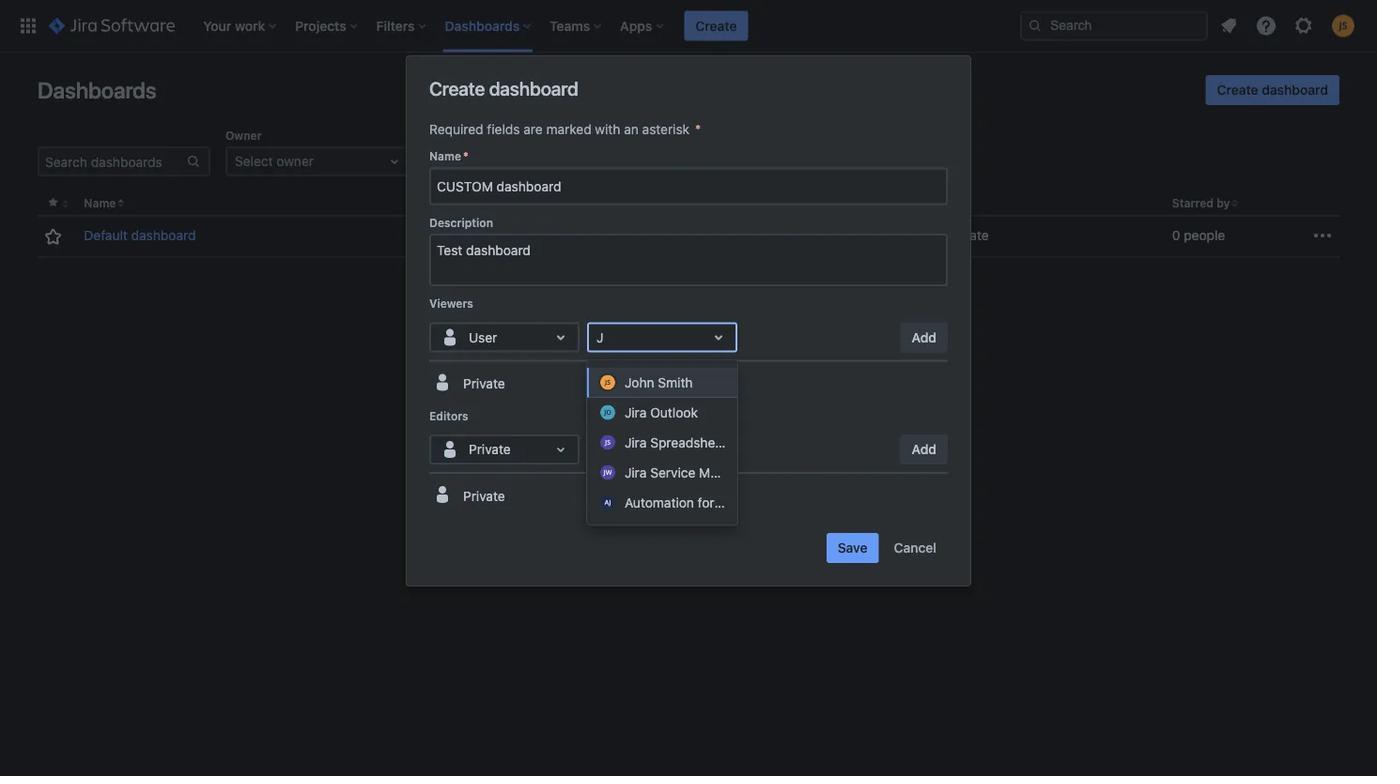 Task type: describe. For each thing, give the bounding box(es) containing it.
starred by button
[[1172, 197, 1230, 210]]

select for select owner
[[235, 154, 273, 169]]

widget
[[782, 465, 825, 480]]

dashboards
[[38, 77, 156, 103]]

0 horizontal spatial owner
[[225, 129, 262, 142]]

select project
[[438, 154, 522, 169]]

dashboards details element
[[38, 192, 1340, 258]]

fields
[[487, 122, 520, 137]]

automation
[[625, 495, 694, 511]]

star default dashboard image
[[42, 226, 65, 248]]

default dashboard
[[84, 228, 196, 243]]

create dashboard button
[[1206, 75, 1340, 105]]

only you
[[587, 445, 634, 458]]

0 people
[[1172, 228, 1225, 243]]

jira spreadsheets
[[625, 435, 734, 450]]

select owner
[[235, 154, 314, 169]]

jira right for
[[718, 495, 740, 511]]

are
[[524, 122, 543, 137]]

jira service management widget
[[625, 465, 825, 480]]

john smith
[[625, 375, 693, 390]]

primary element
[[11, 0, 1020, 52]]

select group
[[641, 154, 718, 169]]

owner button
[[408, 197, 444, 210]]

marked
[[546, 122, 592, 137]]

add for private
[[912, 442, 937, 457]]

jira outlook
[[625, 405, 698, 420]]

Description text field
[[429, 234, 948, 287]]

jira for jira outlook
[[625, 405, 647, 420]]

1 vertical spatial editors
[[429, 410, 468, 423]]

save button
[[826, 534, 879, 564]]

default dashboard link
[[84, 227, 196, 245]]

automation for jira
[[625, 495, 740, 511]]

cancel
[[894, 541, 937, 556]]

create inside button
[[695, 18, 737, 33]]

jira for jira service management widget
[[625, 465, 647, 480]]

2 horizontal spatial open image
[[707, 326, 730, 349]]

add button for private
[[900, 435, 948, 465]]

with
[[595, 122, 620, 137]]

1 vertical spatial *
[[463, 150, 469, 163]]

management
[[699, 465, 778, 480]]

you
[[615, 445, 634, 458]]

service
[[650, 465, 696, 480]]

name for name *
[[429, 150, 461, 163]]

add for user
[[912, 330, 937, 345]]

0 horizontal spatial create dashboard
[[429, 77, 578, 99]]

name for name
[[84, 197, 116, 210]]

private inside dashboards details 'element'
[[947, 228, 989, 243]]



Task type: locate. For each thing, give the bounding box(es) containing it.
dashboard inside 'element'
[[131, 228, 196, 243]]

0 vertical spatial add button
[[900, 323, 948, 353]]

spreadsheets
[[650, 435, 734, 450]]

None field
[[431, 170, 946, 203]]

asterisk
[[642, 122, 690, 137]]

1 horizontal spatial open image
[[586, 150, 609, 173]]

0 vertical spatial editors
[[913, 197, 952, 210]]

public
[[688, 228, 725, 243]]

1 select from the left
[[235, 154, 273, 169]]

smith
[[658, 375, 693, 390]]

0 vertical spatial name
[[429, 150, 461, 163]]

None text field
[[597, 328, 607, 347]]

create
[[695, 18, 737, 33], [429, 77, 485, 99], [1217, 82, 1258, 98]]

2 add button from the top
[[900, 435, 948, 465]]

0 horizontal spatial open image
[[383, 150, 406, 173]]

dashboard inside button
[[1262, 82, 1328, 98]]

select down project
[[438, 154, 476, 169]]

create dashboard
[[429, 77, 578, 99], [1217, 82, 1328, 98]]

owner
[[225, 129, 262, 142], [408, 197, 444, 210]]

starred by
[[1172, 197, 1230, 210]]

0 horizontal spatial create
[[429, 77, 485, 99]]

add button
[[900, 323, 948, 353], [900, 435, 948, 465]]

required
[[429, 122, 483, 137]]

0 horizontal spatial viewers
[[429, 297, 473, 310]]

project
[[428, 129, 468, 142]]

open image right "user"
[[550, 326, 572, 349]]

1 add button from the top
[[900, 323, 948, 353]]

default
[[84, 228, 128, 243]]

2 select from the left
[[438, 154, 476, 169]]

for
[[698, 495, 715, 511]]

open image for group
[[789, 150, 812, 173]]

jira right only
[[625, 435, 647, 450]]

1 horizontal spatial *
[[695, 122, 701, 137]]

group
[[682, 154, 718, 169]]

viewers up "user"
[[429, 297, 473, 310]]

select for select group
[[641, 154, 679, 169]]

cancel button
[[883, 534, 948, 564]]

name down project
[[429, 150, 461, 163]]

1 horizontal spatial name
[[429, 150, 461, 163]]

john
[[625, 375, 654, 390]]

0 horizontal spatial *
[[463, 150, 469, 163]]

owner up description
[[408, 197, 444, 210]]

1 horizontal spatial dashboard
[[489, 77, 578, 99]]

* up group
[[695, 122, 701, 137]]

name inside dashboards details 'element'
[[84, 197, 116, 210]]

create button
[[684, 11, 748, 41]]

save
[[838, 541, 868, 556]]

name
[[429, 150, 461, 163], [84, 197, 116, 210]]

add button for user
[[900, 323, 948, 353]]

2 add from the top
[[912, 442, 937, 457]]

an
[[624, 122, 639, 137]]

create inside button
[[1217, 82, 1258, 98]]

add
[[912, 330, 937, 345], [912, 442, 937, 457]]

open image for project
[[586, 150, 609, 173]]

editors
[[913, 197, 952, 210], [429, 410, 468, 423]]

1 vertical spatial add
[[912, 442, 937, 457]]

2 horizontal spatial create
[[1217, 82, 1258, 98]]

people
[[1184, 228, 1225, 243]]

jira software image
[[49, 15, 175, 37], [49, 15, 175, 37]]

group
[[631, 129, 665, 142]]

search image
[[1028, 18, 1043, 33]]

3 select from the left
[[641, 154, 679, 169]]

owner
[[277, 154, 314, 169]]

required fields are marked with an asterisk *
[[429, 122, 701, 137]]

project
[[479, 154, 522, 169]]

viewers
[[654, 197, 698, 210], [429, 297, 473, 310]]

2 horizontal spatial select
[[641, 154, 679, 169]]

0 vertical spatial viewers
[[654, 197, 698, 210]]

1 vertical spatial name
[[84, 197, 116, 210]]

select left owner
[[235, 154, 273, 169]]

2 horizontal spatial open image
[[789, 150, 812, 173]]

create banner
[[0, 0, 1377, 53]]

by
[[1217, 197, 1230, 210]]

* down project
[[463, 150, 469, 163]]

1 horizontal spatial create dashboard
[[1217, 82, 1328, 98]]

0 vertical spatial *
[[695, 122, 701, 137]]

viewers inside dashboards details 'element'
[[654, 197, 698, 210]]

Search field
[[1020, 11, 1208, 41]]

open image down "test dashboard" text field
[[707, 326, 730, 349]]

1 horizontal spatial viewers
[[654, 197, 698, 210]]

1 horizontal spatial create
[[695, 18, 737, 33]]

name up default
[[84, 197, 116, 210]]

Search dashboards text field
[[39, 148, 186, 175]]

open image
[[383, 150, 406, 173], [550, 326, 572, 349], [707, 326, 730, 349]]

outlook
[[650, 405, 698, 420]]

2 horizontal spatial dashboard
[[1262, 82, 1328, 98]]

select for select project
[[438, 154, 476, 169]]

jira
[[625, 405, 647, 420], [625, 435, 647, 450], [625, 465, 647, 480], [718, 495, 740, 511]]

1 vertical spatial viewers
[[429, 297, 473, 310]]

only
[[587, 445, 611, 458]]

1 horizontal spatial editors
[[913, 197, 952, 210]]

0 vertical spatial add
[[912, 330, 937, 345]]

0 horizontal spatial dashboard
[[131, 228, 196, 243]]

editors inside dashboards details 'element'
[[913, 197, 952, 210]]

dashboard
[[489, 77, 578, 99], [1262, 82, 1328, 98], [131, 228, 196, 243]]

private
[[947, 228, 989, 243], [463, 376, 505, 392], [469, 442, 511, 457], [463, 488, 505, 504]]

1 horizontal spatial open image
[[550, 326, 572, 349]]

jira for jira spreadsheets
[[625, 435, 647, 450]]

1 vertical spatial add button
[[900, 435, 948, 465]]

0 horizontal spatial name
[[84, 197, 116, 210]]

0 horizontal spatial select
[[235, 154, 273, 169]]

jira down you
[[625, 465, 647, 480]]

viewers down the select group
[[654, 197, 698, 210]]

name button
[[84, 197, 116, 210]]

1 horizontal spatial owner
[[408, 197, 444, 210]]

1 add from the top
[[912, 330, 937, 345]]

owner inside dashboards details 'element'
[[408, 197, 444, 210]]

description
[[429, 216, 493, 229]]

owner up select owner
[[225, 129, 262, 142]]

0 vertical spatial owner
[[225, 129, 262, 142]]

0 horizontal spatial open image
[[550, 439, 572, 461]]

name *
[[429, 150, 469, 163]]

starred
[[1172, 197, 1214, 210]]

jira down john
[[625, 405, 647, 420]]

0 horizontal spatial editors
[[429, 410, 468, 423]]

select down group
[[641, 154, 679, 169]]

Editors text field
[[439, 441, 442, 459]]

1 horizontal spatial select
[[438, 154, 476, 169]]

0
[[1172, 228, 1180, 243]]

create dashboard inside button
[[1217, 82, 1328, 98]]

open image
[[586, 150, 609, 173], [789, 150, 812, 173], [550, 439, 572, 461]]

*
[[695, 122, 701, 137], [463, 150, 469, 163]]

open image left name *
[[383, 150, 406, 173]]

select
[[235, 154, 273, 169], [438, 154, 476, 169], [641, 154, 679, 169]]

user
[[469, 330, 497, 345]]

1 vertical spatial owner
[[408, 197, 444, 210]]



Task type: vqa. For each thing, say whether or not it's contained in the screenshot.
the unpublished on the left of page
no



